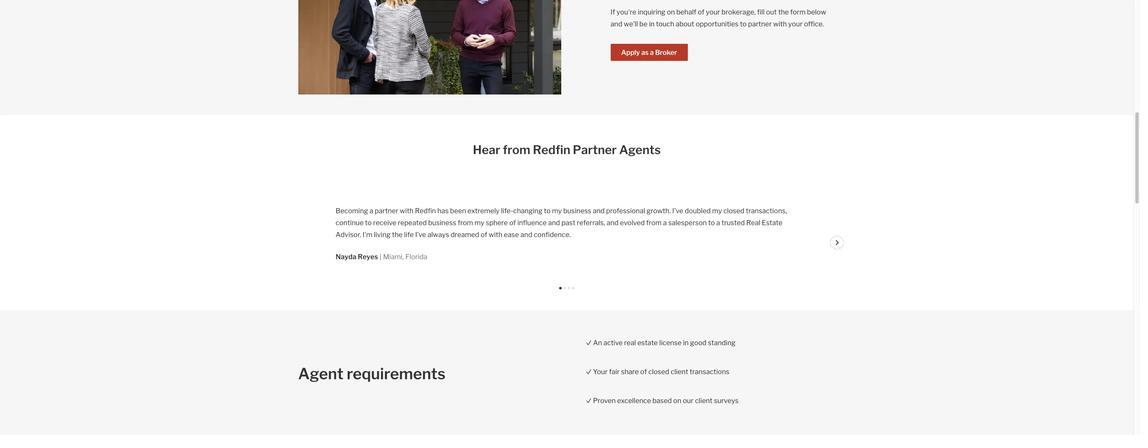 Task type: describe. For each thing, give the bounding box(es) containing it.
touch
[[657, 20, 675, 28]]

been
[[450, 207, 466, 215]]

active
[[604, 340, 623, 348]]

opportunities
[[696, 20, 739, 28]]

1 horizontal spatial with
[[489, 231, 503, 239]]

if
[[611, 8, 616, 16]]

slide 2 dot image
[[564, 288, 566, 290]]

receive
[[373, 219, 397, 227]]

slide 3 dot image
[[568, 288, 571, 290]]

proven
[[594, 398, 616, 406]]

slide 4 dot image
[[572, 288, 575, 290]]

of right share
[[641, 369, 647, 377]]

changing
[[514, 207, 543, 215]]

partner inside "if you're inquiring on behalf of your brokerage, fill out the form below and we'll be in touch about opportunities to partner with your office."
[[749, 20, 772, 28]]

nayda reyes | miami, florida
[[336, 253, 428, 262]]

✓ for ✓ an active real estate license in good standing
[[586, 340, 592, 348]]

✓ an active real estate license in good standing
[[586, 340, 736, 348]]

closed inside becoming a partner with redfin has been extremely life-changing to my business and professional growth. i've doubled my closed transactions, continue to receive repeated business from my sphere of influence and past referrals, and evolved from a salesperson to a trusted real estate advisor. i'm living the life i've always dreamed of with ease and confidence.
[[724, 207, 745, 215]]

miami,
[[383, 253, 404, 262]]

|
[[380, 253, 382, 262]]

0 horizontal spatial from
[[458, 219, 473, 227]]

2 horizontal spatial my
[[713, 207, 723, 215]]

and down 'influence'
[[521, 231, 533, 239]]

becoming
[[336, 207, 368, 215]]

1 horizontal spatial my
[[552, 207, 562, 215]]

reyes
[[358, 253, 378, 262]]

share
[[622, 369, 639, 377]]

i'm
[[363, 231, 373, 239]]

be
[[640, 20, 648, 28]]

office.
[[805, 20, 825, 28]]

agents
[[620, 143, 661, 157]]

a inside button
[[650, 48, 654, 57]]

hear from redfin partner agents
[[473, 143, 661, 157]]

✓ for ✓ proven excellence based on our client surveys
[[586, 398, 592, 406]]

in inside "if you're inquiring on behalf of your brokerage, fill out the form below and we'll be in touch about opportunities to partner with your office."
[[649, 20, 655, 28]]

1 vertical spatial in
[[684, 340, 689, 348]]

doubled
[[685, 207, 711, 215]]

✓ your fair share of closed client transactions
[[586, 369, 730, 377]]

becoming a partner with redfin has been extremely life-changing to my business and professional growth. i've doubled my closed transactions, continue to receive repeated business from my sphere of influence and past referrals, and evolved from a salesperson to a trusted real estate advisor. i'm living the life i've always dreamed of with ease and confidence.
[[336, 207, 788, 239]]

always
[[428, 231, 450, 239]]

of down sphere
[[481, 231, 488, 239]]

about
[[676, 20, 695, 28]]

partner
[[573, 143, 617, 157]]

apply
[[622, 48, 640, 57]]

agent
[[298, 365, 344, 384]]

✓ proven excellence based on our client surveys
[[586, 398, 739, 406]]

nayda
[[336, 253, 357, 262]]

fill
[[758, 8, 765, 16]]

next image
[[836, 241, 841, 246]]

form
[[791, 8, 806, 16]]

salesperson
[[669, 219, 707, 227]]

0 horizontal spatial with
[[400, 207, 414, 215]]

✓ for ✓ your fair share of closed client transactions
[[586, 369, 592, 377]]

confidence.
[[534, 231, 571, 239]]

real
[[625, 340, 636, 348]]

we'll
[[624, 20, 638, 28]]

referrals,
[[577, 219, 606, 227]]



Task type: locate. For each thing, give the bounding box(es) containing it.
my down extremely
[[475, 219, 485, 227]]

the left life
[[392, 231, 403, 239]]

agent requirements
[[298, 365, 446, 384]]

fair
[[610, 369, 620, 377]]

1 horizontal spatial the
[[779, 8, 789, 16]]

1 vertical spatial client
[[696, 398, 713, 406]]

to down brokerage,
[[741, 20, 747, 28]]

redfin inside becoming a partner with redfin has been extremely life-changing to my business and professional growth. i've doubled my closed transactions, continue to receive repeated business from my sphere of influence and past referrals, and evolved from a salesperson to a trusted real estate advisor. i'm living the life i've always dreamed of with ease and confidence.
[[415, 207, 436, 215]]

partner
[[749, 20, 772, 28], [375, 207, 399, 215]]

with
[[774, 20, 788, 28], [400, 207, 414, 215], [489, 231, 503, 239]]

2 vertical spatial ✓
[[586, 398, 592, 406]]

0 vertical spatial on
[[667, 8, 675, 16]]

0 horizontal spatial your
[[706, 8, 721, 16]]

requirements
[[347, 365, 446, 384]]

0 horizontal spatial closed
[[649, 369, 670, 377]]

to inside "if you're inquiring on behalf of your brokerage, fill out the form below and we'll be in touch about opportunities to partner with your office."
[[741, 20, 747, 28]]

from down the growth.
[[647, 219, 662, 227]]

1 horizontal spatial business
[[564, 207, 592, 215]]

0 vertical spatial your
[[706, 8, 721, 16]]

0 vertical spatial partner
[[749, 20, 772, 28]]

1 vertical spatial partner
[[375, 207, 399, 215]]

and down professional
[[607, 219, 619, 227]]

repeated
[[398, 219, 427, 227]]

closed right share
[[649, 369, 670, 377]]

3 ✓ from the top
[[586, 398, 592, 406]]

behalf
[[677, 8, 697, 16]]

0 vertical spatial redfin
[[533, 143, 571, 157]]

closed up the trusted
[[724, 207, 745, 215]]

0 horizontal spatial business
[[429, 219, 457, 227]]

with down sphere
[[489, 231, 503, 239]]

the
[[779, 8, 789, 16], [392, 231, 403, 239]]

trusted
[[722, 219, 745, 227]]

a
[[650, 48, 654, 57], [370, 207, 374, 215], [664, 219, 667, 227], [717, 219, 721, 227]]

0 vertical spatial in
[[649, 20, 655, 28]]

1 horizontal spatial client
[[696, 398, 713, 406]]

slide 1 dot image
[[560, 288, 562, 290]]

to up 'influence'
[[544, 207, 551, 215]]

1 vertical spatial on
[[674, 398, 682, 406]]

sphere
[[486, 219, 508, 227]]

1 ✓ from the top
[[586, 340, 592, 348]]

growth.
[[647, 207, 671, 215]]

to down 'doubled'
[[709, 219, 715, 227]]

you're
[[617, 8, 637, 16]]

with inside "if you're inquiring on behalf of your brokerage, fill out the form below and we'll be in touch about opportunities to partner with your office."
[[774, 20, 788, 28]]

1 horizontal spatial partner
[[749, 20, 772, 28]]

in right the be
[[649, 20, 655, 28]]

influence
[[518, 219, 547, 227]]

0 vertical spatial the
[[779, 8, 789, 16]]

0 vertical spatial with
[[774, 20, 788, 28]]

your down the form
[[789, 20, 803, 28]]

in
[[649, 20, 655, 28], [684, 340, 689, 348]]

broker
[[656, 48, 678, 57]]

extremely
[[468, 207, 500, 215]]

1 horizontal spatial closed
[[724, 207, 745, 215]]

with up "repeated"
[[400, 207, 414, 215]]

1 vertical spatial redfin
[[415, 207, 436, 215]]

transactions
[[690, 369, 730, 377]]

✓ left the proven
[[586, 398, 592, 406]]

1 vertical spatial the
[[392, 231, 403, 239]]

2 vertical spatial with
[[489, 231, 503, 239]]

of inside "if you're inquiring on behalf of your brokerage, fill out the form below and we'll be in touch about opportunities to partner with your office."
[[698, 8, 705, 16]]

✓ left an at the right bottom
[[586, 340, 592, 348]]

hear
[[473, 143, 501, 157]]

from right hear
[[503, 143, 531, 157]]

living
[[374, 231, 391, 239]]

evolved
[[620, 219, 645, 227]]

0 horizontal spatial redfin
[[415, 207, 436, 215]]

based
[[653, 398, 672, 406]]

1 horizontal spatial in
[[684, 340, 689, 348]]

1 horizontal spatial from
[[503, 143, 531, 157]]

0 vertical spatial business
[[564, 207, 592, 215]]

real
[[747, 219, 761, 227]]

✓ left your
[[586, 369, 592, 377]]

your
[[706, 8, 721, 16], [789, 20, 803, 28]]

below
[[808, 8, 827, 16]]

professional
[[607, 207, 646, 215]]

client left transactions
[[671, 369, 689, 377]]

2 horizontal spatial with
[[774, 20, 788, 28]]

partner down the fill at right top
[[749, 20, 772, 28]]

apply as a broker
[[622, 48, 678, 57]]

partner inside becoming a partner with redfin has been extremely life-changing to my business and professional growth. i've doubled my closed transactions, continue to receive repeated business from my sphere of influence and past referrals, and evolved from a salesperson to a trusted real estate advisor. i'm living the life i've always dreamed of with ease and confidence.
[[375, 207, 399, 215]]

the right out
[[779, 8, 789, 16]]

out
[[767, 8, 777, 16]]

0 horizontal spatial my
[[475, 219, 485, 227]]

0 vertical spatial ✓
[[586, 340, 592, 348]]

1 vertical spatial your
[[789, 20, 803, 28]]

business
[[564, 207, 592, 215], [429, 219, 457, 227]]

of
[[698, 8, 705, 16], [510, 219, 516, 227], [481, 231, 488, 239], [641, 369, 647, 377]]

✓
[[586, 340, 592, 348], [586, 369, 592, 377], [586, 398, 592, 406]]

and
[[611, 20, 623, 28], [593, 207, 605, 215], [549, 219, 560, 227], [607, 219, 619, 227], [521, 231, 533, 239]]

business up past
[[564, 207, 592, 215]]

license
[[660, 340, 682, 348]]

a house with a red door image
[[298, 0, 562, 95]]

1 vertical spatial closed
[[649, 369, 670, 377]]

redfin
[[533, 143, 571, 157], [415, 207, 436, 215]]

my up past
[[552, 207, 562, 215]]

as
[[642, 48, 649, 57]]

on up touch
[[667, 8, 675, 16]]

excellence
[[618, 398, 652, 406]]

continue
[[336, 219, 364, 227]]

a down the growth.
[[664, 219, 667, 227]]

client right our
[[696, 398, 713, 406]]

partner up the receive
[[375, 207, 399, 215]]

my right 'doubled'
[[713, 207, 723, 215]]

from up dreamed
[[458, 219, 473, 227]]

with down out
[[774, 20, 788, 28]]

the inside "if you're inquiring on behalf of your brokerage, fill out the form below and we'll be in touch about opportunities to partner with your office."
[[779, 8, 789, 16]]

i've
[[673, 207, 684, 215]]

an
[[594, 340, 602, 348]]

1 vertical spatial with
[[400, 207, 414, 215]]

life
[[404, 231, 414, 239]]

past
[[562, 219, 576, 227]]

inquiring
[[638, 8, 666, 16]]

on
[[667, 8, 675, 16], [674, 398, 682, 406]]

business down has
[[429, 219, 457, 227]]

surveys
[[715, 398, 739, 406]]

my
[[552, 207, 562, 215], [713, 207, 723, 215], [475, 219, 485, 227]]

in left good on the bottom right of page
[[684, 340, 689, 348]]

2 ✓ from the top
[[586, 369, 592, 377]]

0 vertical spatial closed
[[724, 207, 745, 215]]

life-
[[501, 207, 514, 215]]

advisor.
[[336, 231, 361, 239]]

from
[[503, 143, 531, 157], [458, 219, 473, 227], [647, 219, 662, 227]]

brokerage,
[[722, 8, 756, 16]]

1 vertical spatial ✓
[[586, 369, 592, 377]]

on left our
[[674, 398, 682, 406]]

estate
[[762, 219, 783, 227]]

a right as at top right
[[650, 48, 654, 57]]

on inside "if you're inquiring on behalf of your brokerage, fill out the form below and we'll be in touch about opportunities to partner with your office."
[[667, 8, 675, 16]]

1 horizontal spatial redfin
[[533, 143, 571, 157]]

good
[[691, 340, 707, 348]]

estate
[[638, 340, 658, 348]]

1 horizontal spatial your
[[789, 20, 803, 28]]

the inside becoming a partner with redfin has been extremely life-changing to my business and professional growth. i've doubled my closed transactions, continue to receive repeated business from my sphere of influence and past referrals, and evolved from a salesperson to a trusted real estate advisor. i'm living the life i've always dreamed of with ease and confidence.
[[392, 231, 403, 239]]

transactions,
[[746, 207, 788, 215]]

0 vertical spatial client
[[671, 369, 689, 377]]

0 horizontal spatial the
[[392, 231, 403, 239]]

1 vertical spatial business
[[429, 219, 457, 227]]

standing
[[708, 340, 736, 348]]

0 horizontal spatial partner
[[375, 207, 399, 215]]

a up the receive
[[370, 207, 374, 215]]

to
[[741, 20, 747, 28], [544, 207, 551, 215], [365, 219, 372, 227], [709, 219, 715, 227]]

of right behalf
[[698, 8, 705, 16]]

and up "confidence."
[[549, 219, 560, 227]]

0 horizontal spatial in
[[649, 20, 655, 28]]

your
[[594, 369, 608, 377]]

and up 'referrals,' on the bottom right of the page
[[593, 207, 605, 215]]

0 horizontal spatial client
[[671, 369, 689, 377]]

client
[[671, 369, 689, 377], [696, 398, 713, 406]]

florida
[[406, 253, 428, 262]]

to up "i'm" at the left of the page
[[365, 219, 372, 227]]

a left the trusted
[[717, 219, 721, 227]]

our
[[683, 398, 694, 406]]

your up opportunities on the right top
[[706, 8, 721, 16]]

has
[[438, 207, 449, 215]]

closed
[[724, 207, 745, 215], [649, 369, 670, 377]]

of up ease
[[510, 219, 516, 227]]

dreamed
[[451, 231, 480, 239]]

apply as a broker button
[[611, 44, 688, 61]]

i've
[[416, 231, 426, 239]]

client for transactions
[[671, 369, 689, 377]]

and down if
[[611, 20, 623, 28]]

2 horizontal spatial from
[[647, 219, 662, 227]]

and inside "if you're inquiring on behalf of your brokerage, fill out the form below and we'll be in touch about opportunities to partner with your office."
[[611, 20, 623, 28]]

if you're inquiring on behalf of your brokerage, fill out the form below and we'll be in touch about opportunities to partner with your office.
[[611, 8, 827, 28]]

ease
[[504, 231, 519, 239]]

client for surveys
[[696, 398, 713, 406]]



Task type: vqa. For each thing, say whether or not it's contained in the screenshot.
Agent:
no



